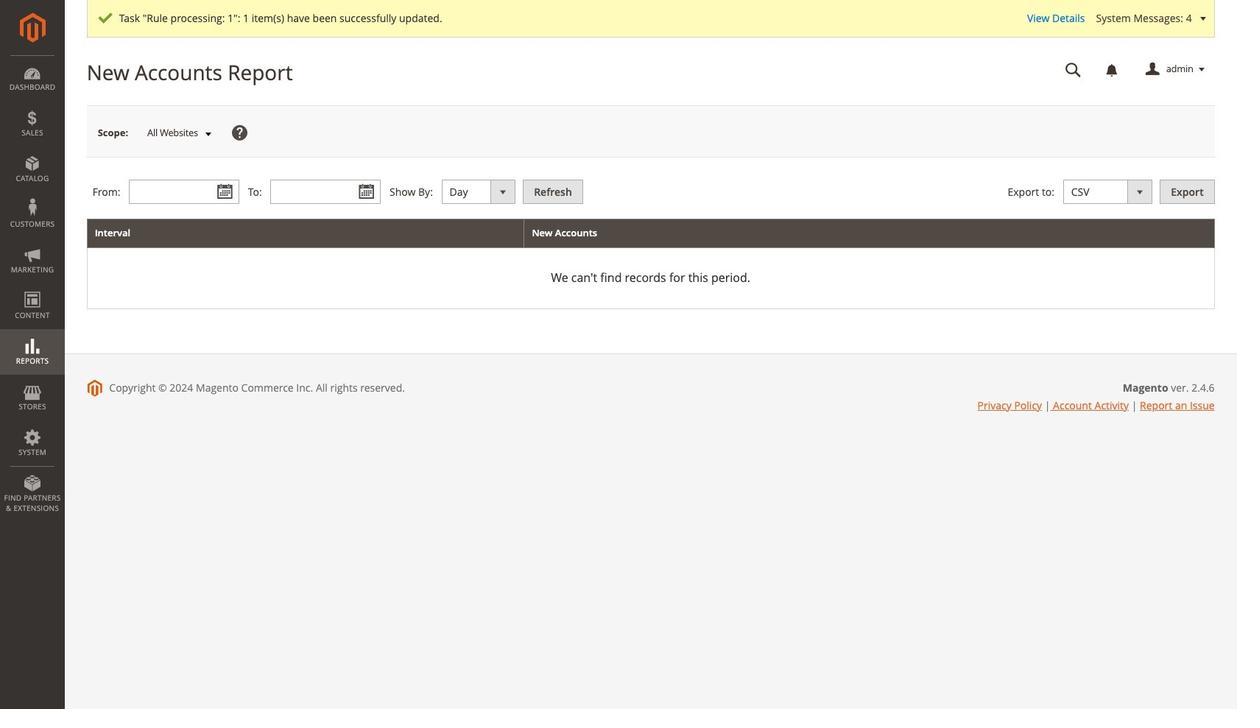 Task type: locate. For each thing, give the bounding box(es) containing it.
menu bar
[[0, 55, 65, 521]]

None text field
[[1055, 57, 1092, 82], [129, 180, 239, 204], [271, 180, 381, 204], [1055, 57, 1092, 82], [129, 180, 239, 204], [271, 180, 381, 204]]

magento admin panel image
[[20, 13, 45, 43]]



